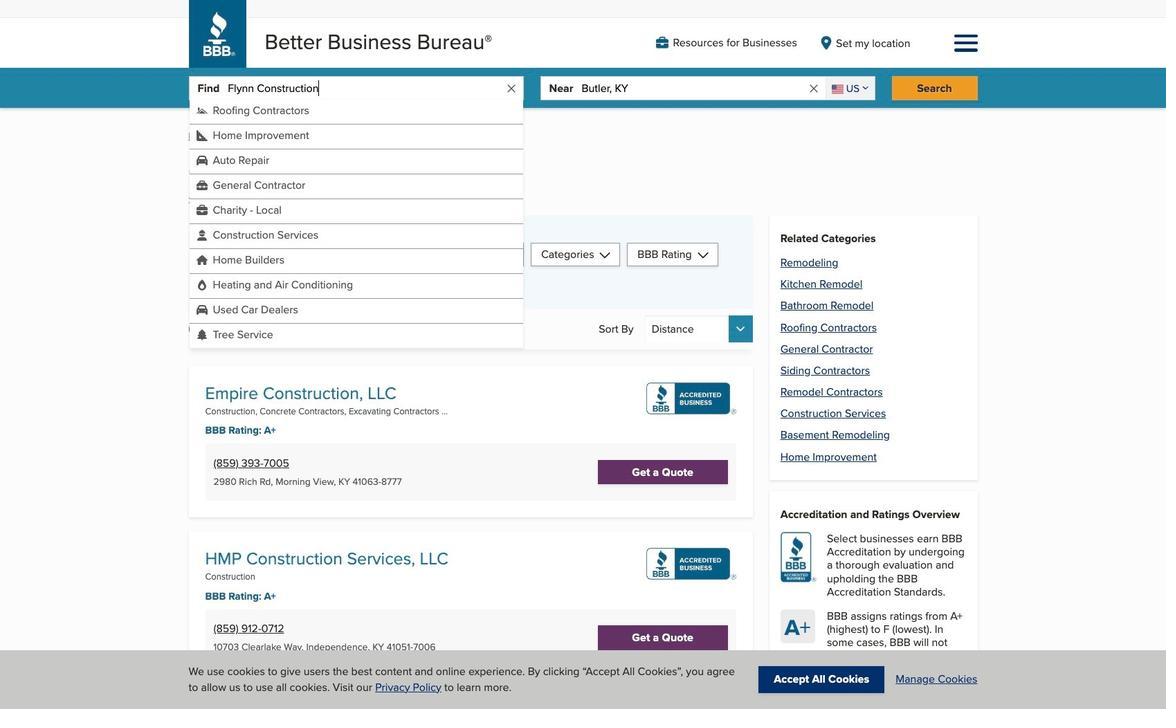 Task type: locate. For each thing, give the bounding box(es) containing it.
1 vertical spatial accredited business image
[[647, 549, 737, 581]]

None button
[[645, 316, 753, 343]]

2 clear search image from the left
[[808, 82, 820, 95]]

city, state or zip field
[[582, 77, 808, 100]]

clear search image
[[505, 82, 518, 95], [808, 82, 820, 95]]

2 accredited business image from the top
[[647, 549, 737, 581]]

0 horizontal spatial clear search image
[[505, 82, 518, 95]]

accredited business image
[[647, 383, 737, 415], [647, 549, 737, 581]]

1 horizontal spatial clear search image
[[808, 82, 820, 95]]

1 clear search image from the left
[[505, 82, 518, 95]]

None field
[[826, 77, 875, 100]]

0 vertical spatial accredited business image
[[647, 383, 737, 415]]



Task type: describe. For each thing, give the bounding box(es) containing it.
businesses, charities, category search field
[[228, 77, 505, 100]]

1 accredited business image from the top
[[647, 383, 737, 415]]

accreditation standards image
[[781, 533, 817, 583]]



